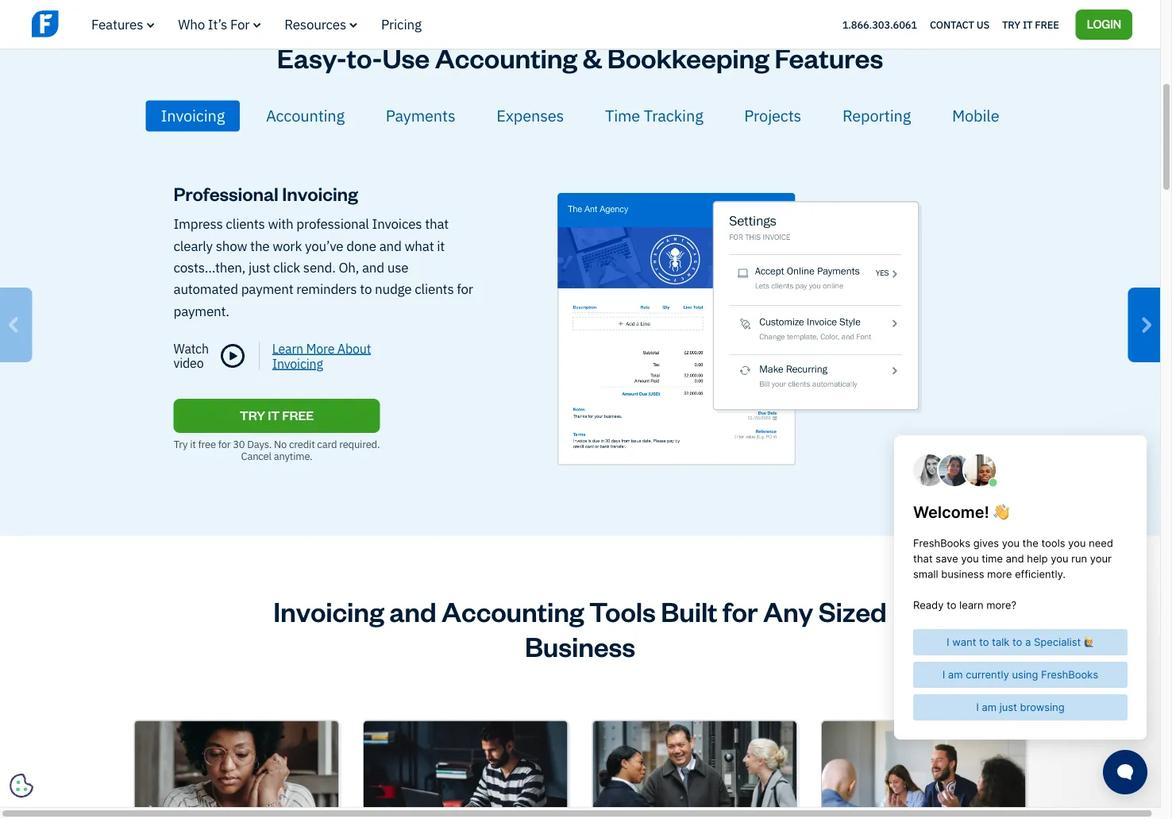 Task type: locate. For each thing, give the bounding box(es) containing it.
features
[[91, 15, 143, 33], [775, 39, 884, 75]]

automated
[[174, 280, 238, 298]]

0 horizontal spatial for
[[218, 437, 231, 450]]

accounting
[[435, 39, 578, 75], [266, 105, 345, 126], [442, 593, 584, 628]]

2 vertical spatial for
[[723, 593, 758, 628]]

1 vertical spatial accounting
[[266, 105, 345, 126]]

1.866.303.6061
[[843, 18, 918, 31]]

it inside try it free link
[[1023, 18, 1033, 31]]

oh,
[[339, 258, 359, 276]]

credit
[[289, 437, 315, 450]]

2 horizontal spatial for
[[723, 593, 758, 628]]

0 vertical spatial for
[[457, 280, 473, 298]]

for
[[230, 15, 250, 33]]

it left free
[[190, 437, 196, 450]]

login link
[[1076, 9, 1133, 40]]

free
[[198, 437, 216, 450]]

clearly
[[174, 237, 213, 254]]

watch
[[174, 340, 209, 357]]

us
[[977, 18, 990, 31]]

invoicing inside "invoicing and accounting tools built for any sized business"
[[274, 593, 384, 628]]

reporting link
[[828, 100, 926, 131]]

it inside try it free for 30 days. no credit card required. cancel anytime.
[[190, 437, 196, 450]]

try it free
[[240, 406, 314, 423]]

time
[[605, 105, 640, 126]]

businesses with contractors image
[[593, 721, 797, 819]]

it right what
[[437, 237, 445, 254]]

for inside try it free for 30 days. no credit card required. cancel anytime.
[[218, 437, 231, 450]]

1 horizontal spatial it
[[437, 237, 445, 254]]

1 vertical spatial try
[[174, 437, 188, 450]]

clients right nudge
[[415, 280, 454, 298]]

it left the free
[[1023, 18, 1033, 31]]

2 vertical spatial accounting
[[442, 593, 584, 628]]

clients up show
[[226, 215, 265, 232]]

reminders
[[296, 280, 357, 298]]

1 vertical spatial it
[[437, 237, 445, 254]]

2 vertical spatial it
[[190, 437, 196, 450]]

accounting link
[[251, 100, 360, 131]]

easy-
[[277, 39, 347, 75]]

0 horizontal spatial it
[[190, 437, 196, 450]]

dialog
[[0, 0, 1173, 819]]

self-employed professionals image
[[364, 721, 568, 819]]

invoicing
[[161, 105, 225, 126], [282, 181, 358, 205], [272, 355, 323, 372], [274, 593, 384, 628]]

0 vertical spatial and
[[379, 237, 402, 254]]

2 horizontal spatial it
[[1023, 18, 1033, 31]]

to-
[[347, 39, 382, 75]]

try
[[1003, 18, 1021, 31], [174, 437, 188, 450]]

send.
[[303, 258, 336, 276]]

and
[[379, 237, 402, 254], [362, 258, 384, 276], [389, 593, 436, 628]]

anytime.
[[274, 449, 313, 463]]

30
[[233, 437, 245, 450]]

1 horizontal spatial clients
[[415, 280, 454, 298]]

impress
[[174, 215, 223, 232]]

payments
[[386, 105, 456, 126]]

professional
[[297, 215, 369, 232]]

2 vertical spatial and
[[389, 593, 436, 628]]

try left free
[[174, 437, 188, 450]]

businesses with employees image
[[822, 721, 1026, 819]]

costs…then,
[[174, 258, 246, 276]]

learn more about invoicing link
[[260, 340, 403, 372]]

it for try it free for 30 days. no credit card required. cancel anytime.
[[190, 437, 196, 450]]

for inside impress clients with professional invoices that clearly show the work you've done and what it costs…then, just click send. oh, and use automated payment reminders to nudge clients for payment.
[[457, 280, 473, 298]]

0 horizontal spatial try
[[174, 437, 188, 450]]

for
[[457, 280, 473, 298], [218, 437, 231, 450], [723, 593, 758, 628]]

0 horizontal spatial clients
[[226, 215, 265, 232]]

you've
[[305, 237, 344, 254]]

1 horizontal spatial try
[[1003, 18, 1021, 31]]

features down 1.866.303.6061
[[775, 39, 884, 75]]

for left 30
[[218, 437, 231, 450]]

0 horizontal spatial features
[[91, 15, 143, 33]]

the
[[250, 237, 270, 254]]

0 vertical spatial clients
[[226, 215, 265, 232]]

learn
[[272, 340, 303, 357]]

for left any
[[723, 593, 758, 628]]

0 vertical spatial it
[[1023, 18, 1033, 31]]

and inside "invoicing and accounting tools built for any sized business"
[[389, 593, 436, 628]]

invoicing link
[[146, 100, 240, 131]]

freshbooks logo image
[[32, 9, 155, 39]]

easy-to-use accounting & bookkeeping features
[[277, 39, 884, 75]]

1 horizontal spatial for
[[457, 280, 473, 298]]

mobile link
[[937, 100, 1015, 131]]

it inside impress clients with professional invoices that clearly show the work you've done and what it costs…then, just click send. oh, and use automated payment reminders to nudge clients for payment.
[[437, 237, 445, 254]]

1 vertical spatial features
[[775, 39, 884, 75]]

resources
[[285, 15, 346, 33]]

professional
[[174, 181, 279, 205]]

cookie consent banner dialog
[[12, 612, 250, 795]]

pricing
[[381, 15, 422, 33]]

for right nudge
[[457, 280, 473, 298]]

who it's for
[[178, 15, 250, 33]]

freelancers image
[[135, 721, 338, 819]]

try it free link
[[174, 399, 380, 433]]

contact
[[930, 18, 975, 31]]

1 vertical spatial for
[[218, 437, 231, 450]]

0 vertical spatial features
[[91, 15, 143, 33]]

with
[[268, 215, 294, 232]]

any
[[763, 593, 814, 628]]

clients
[[226, 215, 265, 232], [415, 280, 454, 298]]

nudge
[[375, 280, 412, 298]]

it
[[1023, 18, 1033, 31], [437, 237, 445, 254], [190, 437, 196, 450]]

invoicing and accounting tools built for any sized business
[[274, 593, 887, 663]]

0 vertical spatial try
[[1003, 18, 1021, 31]]

payment.
[[174, 302, 229, 319]]

payments link
[[371, 100, 471, 131]]

try inside try it free for 30 days. no credit card required. cancel anytime.
[[174, 437, 188, 450]]

1 horizontal spatial features
[[775, 39, 884, 75]]

learn more about invoicing
[[272, 340, 371, 372]]

features left who
[[91, 15, 143, 33]]

try right us
[[1003, 18, 1021, 31]]



Task type: vqa. For each thing, say whether or not it's contained in the screenshot.
Finish
no



Task type: describe. For each thing, give the bounding box(es) containing it.
&
[[583, 39, 602, 75]]

1 vertical spatial and
[[362, 258, 384, 276]]

contact us
[[930, 18, 990, 31]]

to
[[360, 280, 372, 298]]

use
[[382, 39, 430, 75]]

sized
[[819, 593, 887, 628]]

what
[[405, 237, 434, 254]]

just
[[249, 258, 270, 276]]

pricing link
[[381, 15, 422, 33]]

tools
[[590, 593, 656, 628]]

who
[[178, 15, 205, 33]]

time tracking link
[[590, 100, 719, 131]]

cookie preferences image
[[10, 774, 33, 798]]

contact us link
[[930, 14, 990, 35]]

more
[[306, 340, 335, 357]]

bookkeeping
[[607, 39, 770, 75]]

reporting
[[843, 105, 911, 126]]

watch video
[[174, 340, 209, 371]]

mobile
[[952, 105, 1000, 126]]

try it free
[[1003, 18, 1060, 31]]

invoices
[[372, 215, 422, 232]]

professional invoicing
[[174, 181, 358, 205]]

use
[[387, 258, 409, 276]]

login
[[1087, 16, 1122, 31]]

it for try it free
[[1023, 18, 1033, 31]]

built
[[661, 593, 718, 628]]

1 vertical spatial clients
[[415, 280, 454, 298]]

it's
[[208, 15, 227, 33]]

1.866.303.6061 link
[[843, 18, 918, 31]]

impress clients with professional invoices that clearly show the work you've done and what it costs…then, just click send. oh, and use automated payment reminders to nudge clients for payment.
[[174, 215, 473, 319]]

time tracking
[[605, 105, 704, 126]]

payment
[[241, 280, 293, 298]]

work
[[273, 237, 302, 254]]

business
[[525, 628, 636, 663]]

click
[[273, 258, 300, 276]]

projects
[[745, 105, 802, 126]]

resources link
[[285, 15, 358, 33]]

invoicing inside learn more about invoicing
[[272, 355, 323, 372]]

required.
[[339, 437, 380, 450]]

video
[[174, 354, 204, 371]]

try for try it free for 30 days. no credit card required. cancel anytime.
[[174, 437, 188, 450]]

projects link
[[729, 100, 817, 131]]

expenses
[[497, 105, 564, 126]]

about
[[338, 340, 371, 357]]

show
[[216, 237, 247, 254]]

expenses link
[[482, 100, 579, 131]]

it
[[268, 406, 280, 423]]

features link
[[91, 15, 154, 33]]

that
[[425, 215, 449, 232]]

card
[[317, 437, 337, 450]]

days.
[[247, 437, 272, 450]]

no
[[274, 437, 287, 450]]

done
[[347, 237, 376, 254]]

try
[[240, 406, 265, 423]]

try it free link
[[1003, 14, 1060, 35]]

free
[[282, 406, 314, 423]]

who it's for link
[[178, 15, 261, 33]]

tracking
[[644, 105, 704, 126]]

try for try it free
[[1003, 18, 1021, 31]]

try it free for 30 days. no credit card required. cancel anytime.
[[174, 437, 380, 463]]

for inside "invoicing and accounting tools built for any sized business"
[[723, 593, 758, 628]]

free
[[1035, 18, 1060, 31]]

0 vertical spatial accounting
[[435, 39, 578, 75]]

accounting inside "invoicing and accounting tools built for any sized business"
[[442, 593, 584, 628]]

cancel
[[241, 449, 272, 463]]



